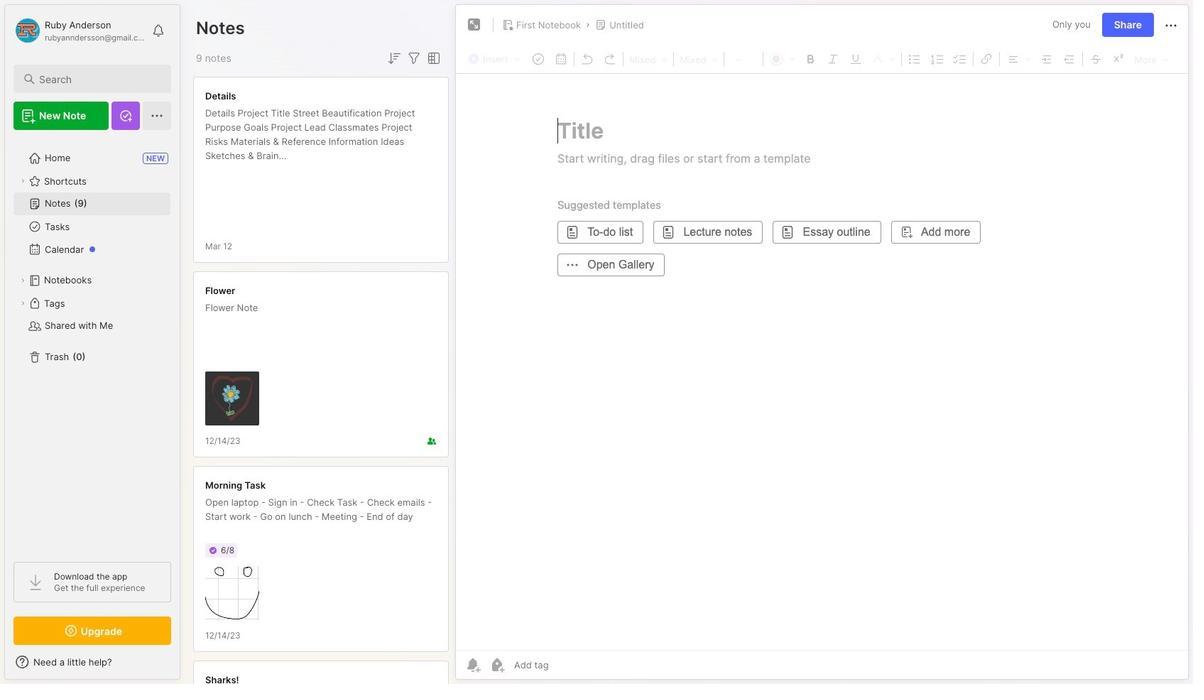 Task type: vqa. For each thing, say whether or not it's contained in the screenshot.
Home
no



Task type: locate. For each thing, give the bounding box(es) containing it.
Account field
[[13, 16, 145, 45]]

Font family field
[[676, 50, 723, 68]]

More actions field
[[1163, 16, 1180, 34]]

Font size field
[[726, 50, 762, 68]]

Insert field
[[465, 50, 527, 68]]

Note Editor text field
[[456, 73, 1189, 650]]

tree inside main element
[[5, 139, 180, 549]]

1 thumbnail image from the top
[[205, 372, 259, 426]]

main element
[[0, 0, 185, 684]]

None search field
[[39, 70, 158, 87]]

1 vertical spatial thumbnail image
[[205, 566, 259, 620]]

Search text field
[[39, 72, 158, 86]]

More field
[[1130, 50, 1173, 68]]

thumbnail image
[[205, 372, 259, 426], [205, 566, 259, 620]]

click to collapse image
[[179, 658, 190, 675]]

2 thumbnail image from the top
[[205, 566, 259, 620]]

Font color field
[[765, 49, 799, 67]]

highlight image
[[868, 49, 900, 67]]

insert image
[[465, 50, 527, 68]]

Heading level field
[[625, 50, 672, 68]]

expand notebooks image
[[18, 276, 27, 285]]

note window element
[[455, 4, 1189, 683]]

tree
[[5, 139, 180, 549]]

0 vertical spatial thumbnail image
[[205, 372, 259, 426]]

Highlight field
[[868, 49, 900, 67]]

add tag image
[[489, 656, 506, 674]]



Task type: describe. For each thing, give the bounding box(es) containing it.
Alignment field
[[1002, 49, 1036, 67]]

font size image
[[726, 50, 762, 68]]

expand tags image
[[18, 299, 27, 308]]

Add filters field
[[406, 50, 423, 67]]

none search field inside main element
[[39, 70, 158, 87]]

add a reminder image
[[465, 656, 482, 674]]

Add tag field
[[513, 659, 620, 671]]

heading level image
[[625, 50, 672, 68]]

more image
[[1130, 50, 1173, 68]]

font family image
[[676, 50, 723, 68]]

WHAT'S NEW field
[[5, 651, 180, 674]]

expand note image
[[466, 16, 483, 33]]

more actions image
[[1163, 17, 1180, 34]]

Sort options field
[[386, 50, 403, 67]]

View options field
[[423, 50, 443, 67]]

add filters image
[[406, 50, 423, 67]]

font color image
[[765, 49, 799, 67]]

alignment image
[[1002, 49, 1036, 67]]



